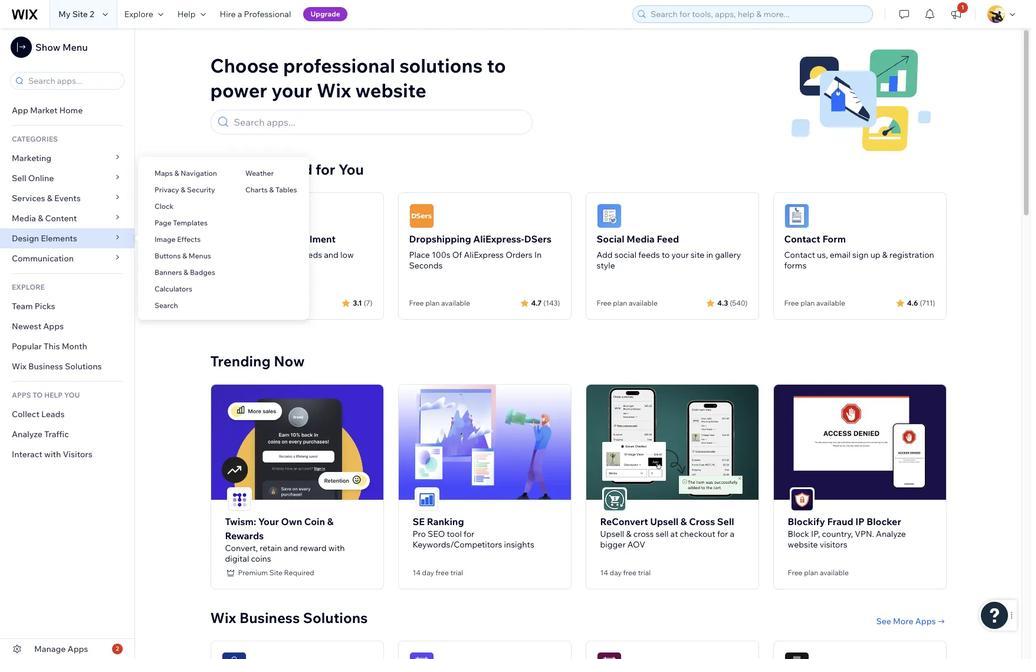 Task type: describe. For each thing, give the bounding box(es) containing it.
to inside choose professional solutions to power your wix website
[[487, 54, 506, 77]]

categories
[[12, 135, 58, 143]]

available down visitors
[[821, 568, 849, 577]]

month
[[62, 341, 87, 352]]

insights
[[504, 539, 535, 550]]

your inside choose professional solutions to power your wix website
[[272, 79, 313, 102]]

traffic
[[44, 429, 69, 440]]

sell
[[656, 529, 669, 539]]

events
[[54, 193, 81, 204]]

multi-channel fulfillment prime-like delivery speeds and low costs
[[222, 233, 354, 271]]

feeds
[[639, 250, 660, 260]]

trending
[[210, 352, 271, 370]]

site
[[691, 250, 705, 260]]

wix business solutions inside the sidebar element
[[12, 361, 102, 372]]

app
[[12, 105, 28, 116]]

collect
[[12, 409, 39, 420]]

ip,
[[812, 529, 821, 539]]

twism: your own coin & rewards poster image
[[211, 385, 383, 500]]

page templates
[[155, 218, 209, 227]]

apps
[[12, 391, 31, 400]]

design
[[12, 233, 39, 244]]

sell inside the sidebar element
[[12, 173, 26, 184]]

premium
[[238, 568, 268, 577]]

to
[[33, 391, 43, 400]]

wix inside choose professional solutions to power your wix website
[[317, 79, 351, 102]]

banners & badges link
[[138, 263, 229, 283]]

& right privacy
[[181, 185, 186, 194]]

4.3 (540)
[[718, 298, 748, 307]]

apps for newest apps
[[43, 321, 64, 332]]

services
[[12, 193, 45, 204]]

available for aliexpress-
[[442, 299, 470, 308]]

0 vertical spatial upsell
[[651, 516, 679, 528]]

collect leads link
[[0, 404, 135, 424]]

2 inside the sidebar element
[[116, 645, 119, 653]]

image effects link
[[138, 230, 229, 250]]

twism: your own coin & rewards convert, retain and reward with digital coins
[[225, 516, 345, 564]]

add
[[597, 250, 613, 260]]

show menu
[[35, 41, 88, 53]]

1 horizontal spatial wix business solutions
[[210, 609, 368, 627]]

sidebar element
[[0, 28, 135, 659]]

digital
[[225, 554, 249, 564]]

calculators
[[155, 285, 192, 293]]

reconvert
[[601, 516, 649, 528]]

free for contact form
[[785, 299, 800, 308]]

for inside se ranking pro seo tool for keywords/competitors insights
[[464, 529, 475, 539]]

team picks link
[[0, 296, 135, 316]]

free plan available for contact
[[785, 299, 846, 308]]

services & events link
[[0, 188, 135, 208]]

marketing link
[[0, 148, 135, 168]]

4.7 (143)
[[532, 298, 561, 307]]

social media feed add social feeds to your site in gallery style
[[597, 233, 742, 271]]

(7)
[[364, 298, 373, 307]]

menus
[[189, 251, 211, 260]]

analyze inside blockify fraud ip blocker block ip, country, vpn. analyze website visitors
[[877, 529, 907, 539]]

see more apps button
[[877, 616, 947, 627]]

recommended
[[210, 161, 313, 178]]

wix business solutions link
[[0, 357, 135, 377]]

registration
[[890, 250, 935, 260]]

orders
[[506, 250, 533, 260]]

plan for dropshipping
[[426, 299, 440, 308]]

like
[[247, 250, 260, 260]]

professional
[[244, 9, 291, 19]]

seo
[[428, 529, 445, 539]]

channel
[[248, 233, 285, 245]]

analyze inside the sidebar element
[[12, 429, 42, 440]]

dsers
[[525, 233, 552, 245]]

free for social media feed
[[597, 299, 612, 308]]

& inside 'link'
[[47, 193, 52, 204]]

coin
[[305, 516, 325, 528]]

in
[[707, 250, 714, 260]]

social media feed logo image
[[597, 204, 622, 228]]

sell online link
[[0, 168, 135, 188]]

wix inside the sidebar element
[[12, 361, 26, 372]]

& left tables
[[269, 185, 274, 194]]

twism: your own coin & rewards icon image
[[228, 489, 251, 511]]

multi-
[[222, 233, 248, 245]]

3.1 (7)
[[353, 298, 373, 307]]

services & events
[[12, 193, 81, 204]]

image
[[155, 235, 176, 244]]

& down buttons & menus link
[[184, 268, 188, 277]]

gallery
[[716, 250, 742, 260]]

free plan available for social
[[597, 299, 658, 308]]

14 day free trial for se
[[413, 568, 463, 577]]

& down reconvert
[[627, 529, 632, 539]]

0 vertical spatial a
[[238, 9, 242, 19]]

(143)
[[544, 298, 561, 307]]

media inside social media feed add social feeds to your site in gallery style
[[627, 233, 655, 245]]

1 horizontal spatial wix
[[210, 609, 236, 627]]

choose professional solutions to power your wix website
[[210, 54, 506, 102]]

reconvert upsell & cross sell upsell & cross sell at checkout for a bigger aov
[[601, 516, 735, 550]]

plan for contact
[[801, 299, 815, 308]]

hire a professional
[[220, 9, 291, 19]]

1 horizontal spatial solutions
[[303, 609, 368, 627]]

solutions
[[400, 54, 483, 77]]

website inside blockify fraud ip blocker block ip, country, vpn. analyze website visitors
[[788, 539, 818, 550]]

0 vertical spatial 2
[[90, 9, 94, 19]]

plan down ip,
[[805, 568, 819, 577]]

solutions inside the sidebar element
[[65, 361, 102, 372]]

& left 'cross'
[[681, 516, 687, 528]]

choose
[[210, 54, 279, 77]]

design elements link
[[0, 228, 135, 249]]

place
[[409, 250, 430, 260]]

site for premium
[[270, 568, 283, 577]]

ranking
[[427, 516, 464, 528]]

14 for reconvert
[[601, 568, 609, 577]]

your inside social media feed add social feeds to your site in gallery style
[[672, 250, 689, 260]]

100s
[[432, 250, 451, 260]]

popular
[[12, 341, 42, 352]]

hire a professional link
[[213, 0, 298, 28]]

effects
[[177, 235, 201, 244]]

and inside twism: your own coin & rewards convert, retain and reward with digital coins
[[284, 543, 298, 554]]

convert,
[[225, 543, 258, 554]]

se ranking icon image
[[416, 489, 438, 511]]

interact
[[12, 449, 42, 460]]

newest
[[12, 321, 41, 332]]

low
[[341, 250, 354, 260]]

plan for social
[[613, 299, 628, 308]]

visitors
[[820, 539, 848, 550]]

2 contact from the top
[[785, 250, 816, 260]]

charts & tables
[[246, 185, 297, 194]]

badges
[[190, 268, 215, 277]]

help button
[[170, 0, 213, 28]]

sell online
[[12, 173, 54, 184]]

security
[[187, 185, 215, 194]]

pro
[[413, 529, 426, 539]]

own
[[281, 516, 302, 528]]

checkout
[[680, 529, 716, 539]]

delivery
[[262, 250, 292, 260]]

page templates link
[[138, 213, 229, 233]]



Task type: locate. For each thing, give the bounding box(es) containing it.
premium site required
[[238, 568, 314, 577]]

plan down forms
[[801, 299, 815, 308]]

1 vertical spatial business
[[240, 609, 300, 627]]

1 vertical spatial site
[[270, 568, 283, 577]]

2 free from the left
[[624, 568, 637, 577]]

1 horizontal spatial site
[[270, 568, 283, 577]]

available for media
[[629, 299, 658, 308]]

media up design
[[12, 213, 36, 224]]

0 horizontal spatial business
[[28, 361, 63, 372]]

& left events
[[47, 193, 52, 204]]

2 14 day free trial from the left
[[601, 568, 651, 577]]

a inside reconvert upsell & cross sell upsell & cross sell at checkout for a bigger aov
[[731, 529, 735, 539]]

see
[[877, 616, 892, 627]]

search apps... field up the home
[[25, 73, 120, 89]]

for left you
[[316, 161, 336, 178]]

2 horizontal spatial apps
[[916, 616, 937, 627]]

1 vertical spatial media
[[627, 233, 655, 245]]

1 day from the left
[[422, 568, 434, 577]]

media & content link
[[0, 208, 135, 228]]

free down the keywords/competitors
[[436, 568, 449, 577]]

hire
[[220, 9, 236, 19]]

for inside reconvert upsell & cross sell upsell & cross sell at checkout for a bigger aov
[[718, 529, 729, 539]]

day for reconvert
[[610, 568, 622, 577]]

0 vertical spatial and
[[324, 250, 339, 260]]

available for form
[[817, 299, 846, 308]]

site down coins
[[270, 568, 283, 577]]

0 horizontal spatial site
[[72, 9, 88, 19]]

1 horizontal spatial trial
[[638, 568, 651, 577]]

power
[[210, 79, 267, 102]]

2 right manage apps
[[116, 645, 119, 653]]

charts & tables link
[[229, 180, 309, 200]]

0 horizontal spatial 14
[[413, 568, 421, 577]]

required
[[284, 568, 314, 577]]

0 vertical spatial wix
[[317, 79, 351, 102]]

and inside the multi-channel fulfillment prime-like delivery speeds and low costs
[[324, 250, 339, 260]]

apps for manage apps
[[68, 644, 88, 655]]

for right checkout on the bottom of page
[[718, 529, 729, 539]]

0 horizontal spatial free
[[436, 568, 449, 577]]

1 trial from the left
[[451, 568, 463, 577]]

apps inside newest apps link
[[43, 321, 64, 332]]

1 vertical spatial your
[[672, 250, 689, 260]]

charts
[[246, 185, 268, 194]]

1 vertical spatial website
[[788, 539, 818, 550]]

available
[[442, 299, 470, 308], [629, 299, 658, 308], [817, 299, 846, 308], [821, 568, 849, 577]]

0 vertical spatial solutions
[[65, 361, 102, 372]]

business down popular this month
[[28, 361, 63, 372]]

0 horizontal spatial to
[[487, 54, 506, 77]]

1 horizontal spatial business
[[240, 609, 300, 627]]

1 14 day free trial from the left
[[413, 568, 463, 577]]

now
[[274, 352, 305, 370]]

free down seconds at the left of the page
[[409, 299, 424, 308]]

retain
[[260, 543, 282, 554]]

0 horizontal spatial wix business solutions
[[12, 361, 102, 372]]

2 horizontal spatial for
[[718, 529, 729, 539]]

in
[[535, 250, 542, 260]]

free for reconvert
[[624, 568, 637, 577]]

newest apps link
[[0, 316, 135, 336]]

search apps... field down choose professional solutions to power your wix website
[[231, 110, 527, 134]]

1 vertical spatial a
[[731, 529, 735, 539]]

apps up this
[[43, 321, 64, 332]]

14 for se
[[413, 568, 421, 577]]

fulfillment
[[287, 233, 336, 245]]

free for se
[[436, 568, 449, 577]]

weather link
[[229, 164, 309, 184]]

upsell down reconvert
[[601, 529, 625, 539]]

popular this month link
[[0, 336, 135, 357]]

trial for upsell
[[638, 568, 651, 577]]

trial down the keywords/competitors
[[451, 568, 463, 577]]

day for se
[[422, 568, 434, 577]]

clock
[[155, 202, 174, 211]]

0 vertical spatial business
[[28, 361, 63, 372]]

maps
[[155, 169, 173, 178]]

free
[[409, 299, 424, 308], [597, 299, 612, 308], [785, 299, 800, 308], [788, 568, 803, 577]]

sell right 'cross'
[[718, 516, 735, 528]]

free plan available down seconds at the left of the page
[[409, 299, 470, 308]]

0 horizontal spatial sell
[[12, 173, 26, 184]]

0 vertical spatial site
[[72, 9, 88, 19]]

0 horizontal spatial apps
[[43, 321, 64, 332]]

14
[[413, 568, 421, 577], [601, 568, 609, 577]]

1 vertical spatial upsell
[[601, 529, 625, 539]]

1 contact from the top
[[785, 233, 821, 245]]

0 horizontal spatial media
[[12, 213, 36, 224]]

0 horizontal spatial 2
[[90, 9, 94, 19]]

0 horizontal spatial 14 day free trial
[[413, 568, 463, 577]]

site right my on the top of the page
[[72, 9, 88, 19]]

and left low at the top of the page
[[324, 250, 339, 260]]

0 horizontal spatial search apps... field
[[25, 73, 120, 89]]

1
[[962, 4, 965, 11]]

templates
[[173, 218, 208, 227]]

prime-
[[222, 250, 247, 260]]

1 vertical spatial to
[[662, 250, 670, 260]]

0 vertical spatial website
[[356, 79, 427, 102]]

free plan available for dropshipping
[[409, 299, 470, 308]]

14 day free trial down the keywords/competitors
[[413, 568, 463, 577]]

free down forms
[[785, 299, 800, 308]]

analyze down blocker
[[877, 529, 907, 539]]

1 horizontal spatial analyze
[[877, 529, 907, 539]]

1 vertical spatial sell
[[718, 516, 735, 528]]

& inside twism: your own coin & rewards convert, retain and reward with digital coins
[[327, 516, 334, 528]]

blocker
[[867, 516, 902, 528]]

you
[[64, 391, 80, 400]]

buttons
[[155, 251, 181, 260]]

business inside the sidebar element
[[28, 361, 63, 372]]

wix business solutions down required
[[210, 609, 368, 627]]

1 vertical spatial 2
[[116, 645, 119, 653]]

design elements
[[12, 233, 77, 244]]

0 vertical spatial contact
[[785, 233, 821, 245]]

sell left online
[[12, 173, 26, 184]]

& left content
[[38, 213, 43, 224]]

clock link
[[138, 197, 229, 217]]

online
[[28, 173, 54, 184]]

1 horizontal spatial sell
[[718, 516, 735, 528]]

cross
[[634, 529, 654, 539]]

free plan available down forms
[[785, 299, 846, 308]]

se ranking poster image
[[399, 385, 571, 500]]

sell inside reconvert upsell & cross sell upsell & cross sell at checkout for a bigger aov
[[718, 516, 735, 528]]

trial down aov
[[638, 568, 651, 577]]

to down feed
[[662, 250, 670, 260]]

1 horizontal spatial for
[[464, 529, 475, 539]]

14 day free trial for reconvert
[[601, 568, 651, 577]]

1 vertical spatial apps
[[916, 616, 937, 627]]

site for my
[[72, 9, 88, 19]]

14 down bigger
[[601, 568, 609, 577]]

available down feeds
[[629, 299, 658, 308]]

2 vertical spatial wix
[[210, 609, 236, 627]]

dropshipping aliexpress-dsers logo image
[[409, 204, 434, 228]]

0 vertical spatial media
[[12, 213, 36, 224]]

available down seconds at the left of the page
[[442, 299, 470, 308]]

country,
[[823, 529, 854, 539]]

and right retain
[[284, 543, 298, 554]]

available down us,
[[817, 299, 846, 308]]

1 horizontal spatial day
[[610, 568, 622, 577]]

contact down contact form logo
[[785, 233, 821, 245]]

0 horizontal spatial analyze
[[12, 429, 42, 440]]

privacy
[[155, 185, 179, 194]]

twism:
[[225, 516, 256, 528]]

4.6 (711)
[[908, 298, 936, 307]]

reconvert upsell & cross sell poster image
[[586, 385, 759, 500]]

& right maps
[[175, 169, 179, 178]]

1 horizontal spatial a
[[731, 529, 735, 539]]

website inside choose professional solutions to power your wix website
[[356, 79, 427, 102]]

plan down style
[[613, 299, 628, 308]]

0 horizontal spatial website
[[356, 79, 427, 102]]

1 vertical spatial wix
[[12, 361, 26, 372]]

media up feeds
[[627, 233, 655, 245]]

analyze up interact
[[12, 429, 42, 440]]

2 14 from the left
[[601, 568, 609, 577]]

Search apps... field
[[25, 73, 120, 89], [231, 110, 527, 134]]

1 horizontal spatial and
[[324, 250, 339, 260]]

solutions down month
[[65, 361, 102, 372]]

1 horizontal spatial 14 day free trial
[[601, 568, 651, 577]]

help
[[44, 391, 63, 400]]

interact with visitors
[[12, 449, 93, 460]]

1 horizontal spatial upsell
[[651, 516, 679, 528]]

1 horizontal spatial 2
[[116, 645, 119, 653]]

email
[[830, 250, 851, 260]]

1 horizontal spatial to
[[662, 250, 670, 260]]

& right up
[[883, 250, 888, 260]]

apps right more
[[916, 616, 937, 627]]

2 right my on the top of the page
[[90, 9, 94, 19]]

team picks
[[12, 301, 55, 312]]

collect leads
[[12, 409, 65, 420]]

home
[[59, 105, 83, 116]]

contact form logo image
[[785, 204, 810, 228]]

free plan available down style
[[597, 299, 658, 308]]

1 vertical spatial and
[[284, 543, 298, 554]]

trial for ranking
[[451, 568, 463, 577]]

upsell up sell
[[651, 516, 679, 528]]

aov
[[628, 539, 646, 550]]

& right coin
[[327, 516, 334, 528]]

free down style
[[597, 299, 612, 308]]

1 vertical spatial analyze
[[877, 529, 907, 539]]

ip
[[856, 516, 865, 528]]

0 horizontal spatial for
[[316, 161, 336, 178]]

interact with visitors link
[[0, 445, 135, 465]]

0 horizontal spatial a
[[238, 9, 242, 19]]

day down seo
[[422, 568, 434, 577]]

website
[[356, 79, 427, 102], [788, 539, 818, 550]]

at
[[671, 529, 679, 539]]

social
[[597, 233, 625, 245]]

0 vertical spatial wix business solutions
[[12, 361, 102, 372]]

multi-channel fulfillment logo image
[[222, 204, 246, 228]]

1 horizontal spatial your
[[672, 250, 689, 260]]

0 horizontal spatial and
[[284, 543, 298, 554]]

0 horizontal spatial upsell
[[601, 529, 625, 539]]

your right power
[[272, 79, 313, 102]]

free plan available down visitors
[[788, 568, 849, 577]]

0 vertical spatial analyze
[[12, 429, 42, 440]]

explore
[[124, 9, 153, 19]]

contact left us,
[[785, 250, 816, 260]]

bigger
[[601, 539, 626, 550]]

with right "reward"
[[329, 543, 345, 554]]

1 horizontal spatial with
[[329, 543, 345, 554]]

a right checkout on the bottom of page
[[731, 529, 735, 539]]

your left site
[[672, 250, 689, 260]]

Search for tools, apps, help & more... field
[[648, 6, 870, 22]]

my site 2
[[58, 9, 94, 19]]

2 trial from the left
[[638, 568, 651, 577]]

style
[[597, 260, 616, 271]]

analyze traffic link
[[0, 424, 135, 445]]

1 vertical spatial contact
[[785, 250, 816, 260]]

market
[[30, 105, 57, 116]]

search apps... field inside the sidebar element
[[25, 73, 120, 89]]

buttons & menus link
[[138, 246, 229, 266]]

reconvert upsell & cross sell icon image
[[604, 489, 626, 511]]

1 free from the left
[[436, 568, 449, 577]]

2 vertical spatial apps
[[68, 644, 88, 655]]

wix business solutions
[[12, 361, 102, 372], [210, 609, 368, 627]]

0 vertical spatial to
[[487, 54, 506, 77]]

forms
[[785, 260, 807, 271]]

us,
[[818, 250, 829, 260]]

privacy & security
[[155, 185, 215, 194]]

1 vertical spatial solutions
[[303, 609, 368, 627]]

plan down seconds at the left of the page
[[426, 299, 440, 308]]

with inside twism: your own coin & rewards convert, retain and reward with digital coins
[[329, 543, 345, 554]]

with down traffic
[[44, 449, 61, 460]]

a right hire at top left
[[238, 9, 242, 19]]

blockify fraud ip blocker icon image
[[791, 489, 814, 511]]

0 vertical spatial your
[[272, 79, 313, 102]]

1 horizontal spatial search apps... field
[[231, 110, 527, 134]]

& left menus
[[182, 251, 187, 260]]

solutions down required
[[303, 609, 368, 627]]

0 horizontal spatial day
[[422, 568, 434, 577]]

dropshipping aliexpress-dsers place 100s of aliexpress orders in seconds
[[409, 233, 552, 271]]

&
[[175, 169, 179, 178], [181, 185, 186, 194], [269, 185, 274, 194], [47, 193, 52, 204], [38, 213, 43, 224], [883, 250, 888, 260], [182, 251, 187, 260], [184, 268, 188, 277], [327, 516, 334, 528], [681, 516, 687, 528], [627, 529, 632, 539]]

1 horizontal spatial 14
[[601, 568, 609, 577]]

day down bigger
[[610, 568, 622, 577]]

0 vertical spatial with
[[44, 449, 61, 460]]

team
[[12, 301, 33, 312]]

4.7
[[532, 298, 542, 307]]

14 day free trial down aov
[[601, 568, 651, 577]]

menu
[[63, 41, 88, 53]]

seconds
[[409, 260, 443, 271]]

search link
[[138, 296, 229, 316]]

visitors
[[63, 449, 93, 460]]

free down aov
[[624, 568, 637, 577]]

(711)
[[921, 298, 936, 307]]

to inside social media feed add social feeds to your site in gallery style
[[662, 250, 670, 260]]

with inside the sidebar element
[[44, 449, 61, 460]]

show
[[35, 41, 60, 53]]

1 horizontal spatial website
[[788, 539, 818, 550]]

blockify fraud ip blocker poster image
[[774, 385, 947, 500]]

feed
[[657, 233, 680, 245]]

cross
[[690, 516, 716, 528]]

form
[[823, 233, 846, 245]]

1 vertical spatial wix business solutions
[[210, 609, 368, 627]]

1 vertical spatial search apps... field
[[231, 110, 527, 134]]

website down solutions
[[356, 79, 427, 102]]

media inside the sidebar element
[[12, 213, 36, 224]]

newest apps
[[12, 321, 64, 332]]

trial
[[451, 568, 463, 577], [638, 568, 651, 577]]

1 14 from the left
[[413, 568, 421, 577]]

2 horizontal spatial wix
[[317, 79, 351, 102]]

3.1
[[353, 298, 362, 307]]

0 horizontal spatial your
[[272, 79, 313, 102]]

recommended for you
[[210, 161, 364, 178]]

buttons & menus
[[155, 251, 211, 260]]

business down premium site required
[[240, 609, 300, 627]]

1 horizontal spatial free
[[624, 568, 637, 577]]

1 horizontal spatial apps
[[68, 644, 88, 655]]

wix business solutions down this
[[12, 361, 102, 372]]

0 horizontal spatial solutions
[[65, 361, 102, 372]]

you
[[339, 161, 364, 178]]

free down block
[[788, 568, 803, 577]]

1 vertical spatial with
[[329, 543, 345, 554]]

0 horizontal spatial with
[[44, 449, 61, 460]]

se ranking pro seo tool for keywords/competitors insights
[[413, 516, 535, 550]]

website down blockify
[[788, 539, 818, 550]]

dropshipping
[[409, 233, 471, 245]]

& inside 'contact form contact us, email sign up & registration forms'
[[883, 250, 888, 260]]

0 horizontal spatial trial
[[451, 568, 463, 577]]

0 vertical spatial apps
[[43, 321, 64, 332]]

for right tool
[[464, 529, 475, 539]]

0 vertical spatial sell
[[12, 173, 26, 184]]

apps right manage
[[68, 644, 88, 655]]

0 vertical spatial search apps... field
[[25, 73, 120, 89]]

2 day from the left
[[610, 568, 622, 577]]

0 horizontal spatial wix
[[12, 361, 26, 372]]

14 down the pro
[[413, 568, 421, 577]]

more
[[894, 616, 914, 627]]

1 horizontal spatial media
[[627, 233, 655, 245]]

to right solutions
[[487, 54, 506, 77]]

tool
[[447, 529, 462, 539]]

free for dropshipping aliexpress-dsers
[[409, 299, 424, 308]]



Task type: vqa. For each thing, say whether or not it's contained in the screenshot.


